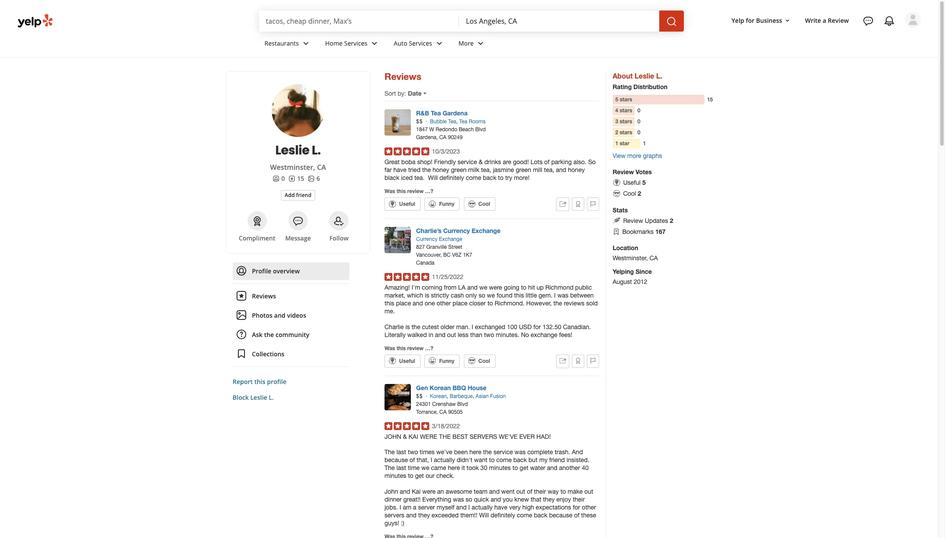 Task type: describe. For each thing, give the bounding box(es) containing it.
16 chevron down v2 image
[[784, 17, 791, 24]]

photos and videos
[[252, 311, 306, 320]]

cool for r&b tea gardena
[[478, 201, 490, 207]]

so for closer
[[479, 292, 485, 299]]

0 horizontal spatial &
[[403, 433, 407, 440]]

cool link for charlie's currency exchange
[[464, 355, 495, 368]]

1 horizontal spatial currency
[[443, 227, 470, 234]]

yelp
[[732, 16, 744, 24]]

we've
[[436, 449, 452, 456]]

services for auto services
[[409, 39, 432, 47]]

r&b tea gardena link
[[416, 109, 468, 117]]

i inside charlie is the cutest older man. i exchanged 100 usd for 132.50 canadian. literally walked in and out less than two minutes. no exchange fees!
[[472, 323, 473, 330]]

cool for charlie's currency exchange
[[478, 358, 490, 364]]

since
[[636, 268, 652, 275]]

try
[[505, 174, 512, 181]]

jobs.
[[385, 504, 398, 511]]

out inside charlie is the cutest older man. i exchanged 100 usd for 132.50 canadian. literally walked in and out less than two minutes. no exchange fees!
[[447, 331, 456, 338]]

to down time
[[408, 473, 414, 480]]

gen
[[416, 384, 428, 391]]

services for home services
[[344, 39, 367, 47]]

friends element
[[273, 174, 285, 183]]

is inside charlie is the cutest older man. i exchanged 100 usd for 132.50 canadian. literally walked in and out less than two minutes. no exchange fees!
[[406, 323, 410, 330]]

and down am
[[406, 512, 417, 519]]

coming
[[422, 284, 442, 291]]

and
[[572, 449, 583, 456]]

useful 5
[[623, 179, 646, 186]]

2 tea, from the left
[[544, 166, 554, 173]]

2 place from the left
[[453, 300, 468, 307]]

insisted.
[[567, 457, 590, 464]]

16 review v2 image
[[288, 175, 295, 182]]

1 vertical spatial minutes
[[385, 473, 406, 480]]

0 vertical spatial korean
[[430, 384, 451, 391]]

ca inside the 24301 crenshaw blvd torrance, ca 90505
[[440, 409, 447, 415]]

server
[[418, 504, 435, 511]]

and down which
[[413, 300, 423, 307]]

was for r&b tea gardena
[[385, 188, 395, 194]]

16 photos v2 image
[[308, 175, 315, 182]]

was for charlie's currency exchange
[[385, 345, 395, 352]]

1 place from the left
[[396, 300, 411, 307]]

$$ for r&b
[[416, 119, 423, 125]]

kai
[[412, 488, 421, 495]]

my
[[539, 457, 548, 464]]

for inside john and kai were an awesome team and went out of their way to make out dinner great!! everything was so quick and you knew that they enjoy their jobs. i am a server myself and i actually have very high expectations for other servers and they exceeded them!! will definitely come back because of these guys! :)
[[573, 504, 580, 511]]

bubble
[[430, 119, 447, 125]]

review for charlie's currency exchange
[[407, 345, 424, 352]]

korean link
[[430, 393, 447, 399]]

it
[[462, 465, 465, 472]]

$$ for gen
[[416, 393, 423, 399]]

827
[[416, 244, 425, 250]]

servers
[[470, 433, 497, 440]]

view more graphs link
[[613, 152, 662, 159]]

0 horizontal spatial 5
[[615, 96, 618, 103]]

4
[[615, 107, 618, 114]]

by:
[[398, 90, 406, 97]]

1 horizontal spatial out
[[516, 488, 525, 495]]

of up that
[[527, 488, 532, 495]]

have inside great boba shop! friendly service & drinks are good! lots of parking also. so far have tried the honey green milk tea, jasmine green mill tea, and honey black iced tea.  will definitely come back to try more!
[[393, 166, 407, 173]]

24 questions v2 image
[[236, 329, 247, 340]]

make
[[568, 488, 583, 495]]

barbeque link
[[450, 393, 473, 399]]

the inside "amazing! i'm coming from la and we were going to hit up richmond public market, which is strictly cash only so we found this little gem. i was between this place and one other place closer to richmond. however, the reviews sold me."
[[554, 300, 562, 307]]

10/3/2023
[[432, 148, 460, 155]]

friend inside the last two times we've been here the service was complete trash. and because of that, i actually didn't want to come back but my friend insisted. the last time we came here it took 30 minutes to get water and another 40 minutes to get our check.
[[549, 457, 565, 464]]

we've
[[499, 433, 518, 440]]

of left these
[[574, 512, 580, 519]]

1 horizontal spatial their
[[573, 496, 585, 503]]

will
[[479, 512, 489, 519]]

funny link for r&b tea gardena
[[425, 198, 460, 211]]

24 chevron down v2 image for more
[[476, 38, 486, 49]]

…? for charlie's currency exchange
[[425, 345, 433, 352]]

and inside menu
[[274, 311, 286, 320]]

:)
[[401, 520, 404, 527]]

and inside great boba shop! friendly service & drinks are good! lots of parking also. so far have tried the honey green milk tea, jasmine green mill tea, and honey black iced tea.  will definitely come back to try more!
[[556, 166, 566, 173]]

house
[[468, 384, 487, 391]]

friend inside button
[[296, 191, 311, 199]]

user actions element
[[725, 11, 933, 65]]

and inside charlie is the cutest older man. i exchanged 100 usd for 132.50 canadian. literally walked in and out less than two minutes. no exchange fees!
[[435, 331, 445, 338]]

home services
[[325, 39, 367, 47]]

hit
[[528, 284, 535, 291]]

0 vertical spatial reviews
[[385, 71, 421, 82]]

0 vertical spatial their
[[534, 488, 546, 495]]

actually inside john and kai were an awesome team and went out of their way to make out dinner great!! everything was so quick and you knew that they enjoy their jobs. i am a server myself and i actually have very high expectations for other servers and they exceeded them!! will definitely come back because of these guys! :)
[[472, 504, 493, 511]]

and up them!!
[[456, 504, 467, 511]]

tried
[[408, 166, 421, 173]]

notifications image
[[884, 16, 895, 26]]

walked
[[407, 331, 427, 338]]

a inside john and kai were an awesome team and went out of their way to make out dinner great!! everything was so quick and you knew that they enjoy their jobs. i am a server myself and i actually have very high expectations for other servers and they exceeded them!! will definitely come back because of these guys! :)
[[413, 504, 416, 511]]

is inside "amazing! i'm coming from la and we were going to hit up richmond public market, which is strictly cash only so we found this little gem. i was between this place and one other place closer to richmond. however, the reviews sold me."
[[425, 292, 429, 299]]

& inside great boba shop! friendly service & drinks are good! lots of parking also. so far have tried the honey green milk tea, jasmine green mill tea, and honey black iced tea.  will definitely come back to try more!
[[479, 158, 483, 165]]

l. for about leslie l.
[[656, 72, 662, 80]]

0 horizontal spatial 2
[[615, 129, 618, 136]]

bubble tea , tea rooms
[[430, 119, 486, 125]]

other inside "amazing! i'm coming from la and we were going to hit up richmond public market, which is strictly cash only so we found this little gem. i was between this place and one other place closer to richmond. however, the reviews sold me."
[[437, 300, 451, 307]]

funny for r&b tea gardena
[[439, 201, 454, 207]]

follow
[[329, 234, 349, 242]]

funny for charlie's currency exchange
[[439, 358, 454, 364]]

messages image
[[863, 16, 874, 26]]

have inside john and kai were an awesome team and went out of their way to make out dinner great!! everything was so quick and you knew that they enjoy their jobs. i am a server myself and i actually have very high expectations for other servers and they exceeded them!! will definitely come back because of these guys! :)
[[494, 504, 508, 511]]

we inside the last two times we've been here the service was complete trash. and because of that, i actually didn't want to come back but my friend insisted. the last time we came here it took 30 minutes to get water and another 40 minutes to get our check.
[[421, 465, 429, 472]]

granville
[[426, 244, 447, 250]]

2 horizontal spatial out
[[585, 488, 593, 495]]

blvd inside the 24301 crenshaw blvd torrance, ca 90505
[[457, 401, 468, 407]]

gen korean bbq house link
[[416, 384, 487, 391]]

service inside the last two times we've been here the service was complete trash. and because of that, i actually didn't want to come back but my friend insisted. the last time we came here it took 30 minutes to get water and another 40 minutes to get our check.
[[494, 449, 513, 456]]

0 horizontal spatial exchange
[[439, 236, 462, 242]]

useful inside useful 5
[[623, 179, 641, 186]]

mill
[[533, 166, 542, 173]]

market,
[[385, 292, 405, 299]]

are
[[503, 158, 511, 165]]

profile overview link
[[233, 263, 349, 280]]

reviews element
[[288, 174, 304, 183]]

come inside great boba shop! friendly service & drinks are good! lots of parking also. so far have tried the honey green milk tea, jasmine green mill tea, and honey black iced tea.  will definitely come back to try more!
[[466, 174, 481, 181]]

john
[[385, 488, 398, 495]]

0 for 3 stars
[[638, 118, 641, 125]]

back inside great boba shop! friendly service & drinks are good! lots of parking also. so far have tried the honey green milk tea, jasmine green mill tea, and honey black iced tea.  will definitely come back to try more!
[[483, 174, 496, 181]]

this down going
[[514, 292, 524, 299]]

crenshaw
[[432, 401, 456, 407]]

more
[[627, 152, 641, 159]]

15 inside reviews element
[[297, 174, 304, 183]]

and inside the last two times we've been here the service was complete trash. and because of that, i actually didn't want to come back but my friend insisted. the last time we came here it took 30 minutes to get water and another 40 minutes to get our check.
[[547, 465, 558, 472]]

more link
[[452, 32, 493, 57]]

another
[[559, 465, 580, 472]]

our
[[426, 473, 435, 480]]

none field find
[[266, 16, 452, 26]]

literally
[[385, 331, 406, 338]]

trash.
[[555, 449, 570, 456]]

167
[[655, 228, 666, 235]]

follow image
[[334, 216, 344, 226]]

24 chevron down v2 image for restaurants
[[301, 38, 311, 49]]

fees!
[[559, 331, 572, 338]]

l. inside leslie l. westminster, ca
[[312, 142, 321, 159]]

auto services
[[394, 39, 432, 47]]

great!!
[[403, 496, 421, 503]]

none field near
[[466, 16, 652, 26]]

yelping
[[613, 268, 634, 275]]

enjoy
[[556, 496, 571, 503]]

search image
[[666, 16, 677, 27]]

funny link for charlie's currency exchange
[[425, 355, 460, 368]]

barbeque
[[450, 393, 473, 399]]

0 horizontal spatial here
[[448, 465, 460, 472]]

24 chevron down v2 image for home services
[[369, 38, 380, 49]]

iced
[[401, 174, 413, 181]]

add
[[285, 191, 295, 199]]

1 horizontal spatial minutes
[[489, 465, 511, 472]]

i left am
[[400, 504, 401, 511]]

location westminster, ca
[[613, 244, 658, 262]]

2 horizontal spatial ,
[[473, 393, 474, 399]]

service inside great boba shop! friendly service & drinks are good! lots of parking also. so far have tried the honey green milk tea, jasmine green mill tea, and honey black iced tea.  will definitely come back to try more!
[[458, 158, 477, 165]]

ca inside location westminster, ca
[[650, 255, 658, 262]]

maria w. image
[[905, 12, 921, 28]]

2 the from the top
[[385, 465, 395, 472]]

6
[[317, 174, 320, 183]]

leslie for block leslie l.
[[250, 393, 267, 402]]

1 horizontal spatial 5
[[642, 179, 646, 186]]

cool inside cool 2
[[623, 190, 636, 197]]

useful for charlie's currency exchange
[[399, 358, 415, 364]]

1 green from the left
[[451, 166, 467, 173]]

reviews link
[[233, 288, 349, 305]]

stars for 2 stars
[[620, 129, 632, 136]]

older
[[441, 323, 455, 330]]

0 vertical spatial they
[[543, 496, 555, 503]]

votes
[[636, 168, 652, 176]]

v6z
[[452, 252, 462, 258]]

0 horizontal spatial get
[[415, 473, 424, 480]]

sort by: date
[[385, 90, 422, 97]]

because inside john and kai were an awesome team and went out of their way to make out dinner great!! everything was so quick and you knew that they enjoy their jobs. i am a server myself and i actually have very high expectations for other servers and they exceeded them!! will definitely come back because of these guys! :)
[[549, 512, 573, 519]]

restaurants
[[265, 39, 299, 47]]

0 horizontal spatial they
[[418, 512, 430, 519]]

currency exchange link
[[416, 236, 462, 242]]

you
[[503, 496, 513, 503]]

1 tea, from the left
[[481, 166, 491, 173]]

come inside john and kai were an awesome team and went out of their way to make out dinner great!! everything was so quick and you knew that they enjoy their jobs. i am a server myself and i actually have very high expectations for other servers and they exceeded them!! will definitely come back because of these guys! :)
[[517, 512, 532, 519]]

useful link for charlie's currency exchange
[[385, 355, 420, 368]]

boba
[[401, 158, 416, 165]]

2 green from the left
[[516, 166, 531, 173]]

charlie
[[385, 323, 404, 330]]

review for review updates 2
[[623, 217, 643, 224]]

good!
[[513, 158, 529, 165]]

were
[[420, 433, 437, 440]]

review inside user actions element
[[828, 16, 849, 24]]

about
[[613, 72, 633, 80]]

profile overview menu item
[[233, 263, 349, 284]]

report this profile link
[[233, 378, 286, 386]]

bookmarks
[[622, 228, 654, 235]]

collections
[[252, 350, 284, 358]]

ca inside leslie l. westminster, ca
[[317, 162, 326, 172]]

tea for gardena
[[431, 109, 441, 117]]

useful for r&b tea gardena
[[399, 201, 415, 207]]

the inside charlie is the cutest older man. i exchanged 100 usd for 132.50 canadian. literally walked in and out less than two minutes. no exchange fees!
[[412, 323, 420, 330]]

charlie's currency exchange image
[[385, 227, 411, 253]]

1 star
[[615, 140, 630, 147]]

0 vertical spatial here
[[470, 449, 481, 456]]

compliment image
[[252, 216, 262, 226]]

5.0 star rating image for gen korean bbq house
[[385, 422, 429, 430]]

to inside great boba shop! friendly service & drinks are good! lots of parking also. so far have tried the honey green milk tea, jasmine green mill tea, and honey black iced tea.  will definitely come back to try more!
[[498, 174, 504, 181]]

1 vertical spatial we
[[487, 292, 495, 299]]

way
[[548, 488, 559, 495]]

1847 w redondo beach blvd gardena, ca 90249
[[416, 126, 486, 140]]

132.50
[[543, 323, 561, 330]]

john and kai were an awesome team and went out of their way to make out dinner great!! everything was so quick and you knew that they enjoy their jobs. i am a server myself and i actually have very high expectations for other servers and they exceeded them!! will definitely come back because of these guys! :)
[[385, 488, 596, 527]]

westminster, inside leslie l. westminster, ca
[[270, 162, 315, 172]]

r&b tea gardena image
[[385, 109, 411, 136]]

1 vertical spatial korean
[[430, 393, 447, 399]]

black
[[385, 174, 399, 181]]

this left profile
[[254, 378, 265, 386]]

2 horizontal spatial tea
[[459, 119, 467, 125]]

tea.
[[414, 174, 425, 181]]

was this review …? for charlie's currency exchange
[[385, 345, 433, 352]]

24 review v2 image
[[236, 290, 247, 301]]

la
[[458, 284, 466, 291]]

location
[[613, 244, 638, 252]]

2 horizontal spatial 2
[[670, 217, 673, 224]]

were inside john and kai were an awesome team and went out of their way to make out dinner great!! everything was so quick and you knew that they enjoy their jobs. i am a server myself and i actually have very high expectations for other servers and they exceeded them!! will definitely come back because of these guys! :)
[[422, 488, 436, 495]]

charlie's currency exchange link
[[416, 227, 501, 234]]

1 horizontal spatial 15
[[707, 96, 713, 103]]



Task type: locate. For each thing, give the bounding box(es) containing it.
were up the found
[[489, 284, 502, 291]]

1 vertical spatial exchange
[[439, 236, 462, 242]]

however,
[[526, 300, 552, 307]]

auto
[[394, 39, 407, 47]]

honey down friendly on the top left of page
[[433, 166, 449, 173]]

didn't
[[457, 457, 472, 464]]

reviews inside menu
[[252, 292, 276, 300]]

24301 crenshaw blvd torrance, ca 90505
[[416, 401, 468, 415]]

review votes
[[613, 168, 652, 176]]

5
[[615, 96, 618, 103], [642, 179, 646, 186]]

2 5.0 star rating image from the top
[[385, 273, 429, 281]]

3 stars from the top
[[620, 118, 632, 125]]

two up that,
[[408, 449, 418, 456]]

photos element
[[308, 174, 320, 183]]

westminster, down "location"
[[613, 255, 648, 262]]

1 vertical spatial funny
[[439, 358, 454, 364]]

2 stars from the top
[[620, 107, 632, 114]]

were inside "amazing! i'm coming from la and we were going to hit up richmond public market, which is strictly cash only so we found this little gem. i was between this place and one other place closer to richmond. however, the reviews sold me."
[[489, 284, 502, 291]]

2 review from the top
[[407, 345, 424, 352]]

exchanged
[[475, 323, 505, 330]]

definitely inside great boba shop! friendly service & drinks are good! lots of parking also. so far have tried the honey green milk tea, jasmine green mill tea, and honey black iced tea.  will definitely come back to try more!
[[440, 174, 464, 181]]

gen korean bbq house image
[[385, 384, 411, 410]]

useful link for r&b tea gardena
[[385, 198, 420, 211]]

0 inside the friends element
[[281, 174, 285, 183]]

1 funny from the top
[[439, 201, 454, 207]]

1847
[[416, 126, 428, 133]]

24 chevron down v2 image
[[434, 38, 445, 49]]

back left but
[[513, 457, 527, 464]]

0 horizontal spatial back
[[483, 174, 496, 181]]

3 24 chevron down v2 image from the left
[[476, 38, 486, 49]]

review up useful 5
[[613, 168, 634, 176]]

green
[[451, 166, 467, 173], [516, 166, 531, 173]]

1 vertical spatial 2
[[638, 190, 641, 197]]

leslie inside "block leslie l." button
[[250, 393, 267, 402]]

24 chevron down v2 image inside restaurants link
[[301, 38, 311, 49]]

here left 'it' on the bottom
[[448, 465, 460, 472]]

their down make
[[573, 496, 585, 503]]

1 horizontal spatial because
[[549, 512, 573, 519]]

come inside the last two times we've been here the service was complete trash. and because of that, i actually didn't want to come back but my friend insisted. the last time we came here it took 30 minutes to get water and another 40 minutes to get our check.
[[496, 457, 512, 464]]

add friend
[[285, 191, 311, 199]]

5.0 star rating image for charlie's currency exchange
[[385, 273, 429, 281]]

1 vertical spatial definitely
[[491, 512, 515, 519]]

ask
[[252, 331, 263, 339]]

1 horizontal spatial none field
[[466, 16, 652, 26]]

0 vertical spatial two
[[484, 331, 494, 338]]

is up one
[[425, 292, 429, 299]]

was inside the last two times we've been here the service was complete trash. and because of that, i actually didn't want to come back but my friend insisted. the last time we came here it took 30 minutes to get water and another 40 minutes to get our check.
[[515, 449, 526, 456]]

out
[[447, 331, 456, 338], [516, 488, 525, 495], [585, 488, 593, 495]]

to inside john and kai were an awesome team and went out of their way to make out dinner great!! everything was so quick and you knew that they enjoy their jobs. i am a server myself and i actually have very high expectations for other servers and they exceeded them!! will definitely come back because of these guys! :)
[[561, 488, 566, 495]]

2 honey from the left
[[568, 166, 585, 173]]

going
[[504, 284, 519, 291]]

0 horizontal spatial a
[[413, 504, 416, 511]]

0 horizontal spatial tea,
[[481, 166, 491, 173]]

no
[[521, 331, 529, 338]]

0 horizontal spatial other
[[437, 300, 451, 307]]

tea for ,
[[448, 119, 456, 125]]

back inside john and kai were an awesome team and went out of their way to make out dinner great!! everything was so quick and you knew that they enjoy their jobs. i am a server myself and i actually have very high expectations for other servers and they exceeded them!! will definitely come back because of these guys! :)
[[534, 512, 548, 519]]

review down tea.
[[407, 188, 424, 194]]

two inside charlie is the cutest older man. i exchanged 100 usd for 132.50 canadian. literally walked in and out less than two minutes. no exchange fees!
[[484, 331, 494, 338]]

definitely
[[440, 174, 464, 181], [491, 512, 515, 519]]

to left hit
[[521, 284, 527, 291]]

collections menu item
[[233, 346, 349, 367]]

0 vertical spatial $$
[[416, 119, 423, 125]]

1 horizontal spatial place
[[453, 300, 468, 307]]

& up 'milk'
[[479, 158, 483, 165]]

home
[[325, 39, 343, 47]]

actually inside the last two times we've been here the service was complete trash. and because of that, i actually didn't want to come back but my friend insisted. the last time we came here it took 30 minutes to get water and another 40 minutes to get our check.
[[434, 457, 455, 464]]

to up enjoy
[[561, 488, 566, 495]]

ca inside 1847 w redondo beach blvd gardena, ca 90249
[[439, 134, 447, 140]]

5 down votes
[[642, 179, 646, 186]]

24 photos v2 image
[[236, 310, 247, 320]]

blvd inside 1847 w redondo beach blvd gardena, ca 90249
[[475, 126, 486, 133]]

2 useful link from the top
[[385, 355, 420, 368]]

1 horizontal spatial a
[[823, 16, 826, 24]]

1 useful link from the top
[[385, 198, 420, 211]]

0 horizontal spatial were
[[422, 488, 436, 495]]

and left you
[[491, 496, 501, 503]]

0 for 2 stars
[[638, 129, 641, 136]]

i down richmond
[[554, 292, 556, 299]]

so
[[479, 292, 485, 299], [466, 496, 472, 503]]

here up "want"
[[470, 449, 481, 456]]

restaurants link
[[257, 32, 318, 57]]

2 vertical spatial for
[[573, 504, 580, 511]]

l. inside button
[[269, 393, 274, 402]]

2 was this review …? from the top
[[385, 345, 433, 352]]

leslie inside leslie l. westminster, ca
[[275, 142, 309, 159]]

had!
[[537, 433, 551, 440]]

of right 'lots'
[[544, 158, 550, 165]]

1 vertical spatial they
[[418, 512, 430, 519]]

0 vertical spatial cool
[[623, 190, 636, 197]]

of inside great boba shop! friendly service & drinks are good! lots of parking also. so far have tried the honey green milk tea, jasmine green mill tea, and honey black iced tea.  will definitely come back to try more!
[[544, 158, 550, 165]]

24301
[[416, 401, 431, 407]]

1 horizontal spatial get
[[520, 465, 529, 472]]

$$
[[416, 119, 423, 125], [416, 393, 423, 399]]

tea up 'beach' at the top
[[459, 119, 467, 125]]

1 the from the top
[[385, 449, 395, 456]]

5.0 star rating image
[[385, 148, 429, 155], [385, 273, 429, 281], [385, 422, 429, 430]]

been
[[454, 449, 468, 456]]

0 vertical spatial useful
[[623, 179, 641, 186]]

other
[[437, 300, 451, 307], [582, 504, 596, 511]]

distribution
[[634, 83, 668, 90]]

2 horizontal spatial for
[[746, 16, 755, 24]]

so up closer
[[479, 292, 485, 299]]

bookmarks 167
[[622, 228, 666, 235]]

0 horizontal spatial because
[[385, 457, 408, 464]]

review
[[407, 188, 424, 194], [407, 345, 424, 352]]

1 vertical spatial two
[[408, 449, 418, 456]]

stars for 5 stars
[[620, 96, 632, 103]]

reviews up photos
[[252, 292, 276, 300]]

message image
[[293, 216, 303, 226]]

korean up korean link
[[430, 384, 451, 391]]

1 horizontal spatial two
[[484, 331, 494, 338]]

1 vertical spatial westminster,
[[613, 255, 648, 262]]

get down time
[[415, 473, 424, 480]]

l. up distribution
[[656, 72, 662, 80]]

0 horizontal spatial minutes
[[385, 473, 406, 480]]

1 vertical spatial useful
[[399, 201, 415, 207]]

1 horizontal spatial westminster,
[[613, 255, 648, 262]]

bubble tea link
[[430, 119, 456, 125]]

friend down trash.
[[549, 457, 565, 464]]

write a review
[[805, 16, 849, 24]]

i up than at the bottom
[[472, 323, 473, 330]]

2 24 chevron down v2 image from the left
[[369, 38, 380, 49]]

1 horizontal spatial 1
[[643, 140, 646, 147]]

1 cool link from the top
[[464, 198, 495, 211]]

because
[[385, 457, 408, 464], [549, 512, 573, 519]]

gem.
[[539, 292, 553, 299]]

was down black
[[385, 188, 395, 194]]

charlie is the cutest older man. i exchanged 100 usd for 132.50 canadian. literally walked in and out less than two minutes. no exchange fees!
[[385, 323, 591, 338]]

this down iced
[[397, 188, 406, 194]]

16 friends v2 image
[[273, 175, 280, 182]]

1 vertical spatial 5
[[642, 179, 646, 186]]

i right that,
[[431, 457, 432, 464]]

2 services from the left
[[409, 39, 432, 47]]

2 horizontal spatial come
[[517, 512, 532, 519]]

actually down we've
[[434, 457, 455, 464]]

24 chevron down v2 image inside more link
[[476, 38, 486, 49]]

have up iced
[[393, 166, 407, 173]]

1 vertical spatial 15
[[297, 174, 304, 183]]

2 1 from the left
[[643, 140, 646, 147]]

add friend button
[[281, 190, 315, 201]]

so inside john and kai were an awesome team and went out of their way to make out dinner great!! everything was so quick and you knew that they enjoy their jobs. i am a server myself and i actually have very high expectations for other servers and they exceeded them!! will definitely come back because of these guys! :)
[[466, 496, 472, 503]]

to right closer
[[488, 300, 493, 307]]

friend right add
[[296, 191, 311, 199]]

1 vertical spatial leslie
[[275, 142, 309, 159]]

1 horizontal spatial actually
[[472, 504, 493, 511]]

jasmine
[[493, 166, 514, 173]]

services
[[344, 39, 367, 47], [409, 39, 432, 47]]

100
[[507, 323, 517, 330]]

2 cool link from the top
[[464, 355, 495, 368]]

leslie up 16 review v2 icon
[[275, 142, 309, 159]]

5.0 star rating image up boba
[[385, 148, 429, 155]]

1 horizontal spatial come
[[496, 457, 512, 464]]

2 …? from the top
[[425, 345, 433, 352]]

the inside menu
[[264, 331, 274, 339]]

was
[[558, 292, 569, 299], [515, 449, 526, 456], [453, 496, 464, 503]]

because up time
[[385, 457, 408, 464]]

0 vertical spatial actually
[[434, 457, 455, 464]]

0 vertical spatial because
[[385, 457, 408, 464]]

place down market,
[[396, 300, 411, 307]]

funny link up gen korean bbq house link
[[425, 355, 460, 368]]

stars for 4 stars
[[620, 107, 632, 114]]

stats
[[613, 206, 628, 214]]

stars right 4
[[620, 107, 632, 114]]

$$ up 1847
[[416, 119, 423, 125]]

everything
[[422, 496, 451, 503]]

0 horizontal spatial two
[[408, 449, 418, 456]]

gardena
[[443, 109, 468, 117]]

4 stars from the top
[[620, 129, 632, 136]]

and left the "videos"
[[274, 311, 286, 320]]

useful
[[623, 179, 641, 186], [399, 201, 415, 207], [399, 358, 415, 364]]

1 up view more graphs link
[[643, 140, 646, 147]]

0 vertical spatial other
[[437, 300, 451, 307]]

None search field
[[259, 11, 686, 32]]

1 vertical spatial was
[[385, 345, 395, 352]]

1 $$ from the top
[[416, 119, 423, 125]]

cool link for r&b tea gardena
[[464, 198, 495, 211]]

0 for 4 stars
[[638, 107, 641, 114]]

0 vertical spatial &
[[479, 158, 483, 165]]

5.0 star rating image for r&b tea gardena
[[385, 148, 429, 155]]

and up great!!
[[400, 488, 410, 495]]

for inside yelp for business button
[[746, 16, 755, 24]]

l. down profile
[[269, 393, 274, 402]]

0 horizontal spatial currency
[[416, 236, 438, 242]]

1 honey from the left
[[433, 166, 449, 173]]

this
[[397, 188, 406, 194], [514, 292, 524, 299], [385, 300, 394, 307], [397, 345, 406, 352], [254, 378, 265, 386]]

1 left star
[[615, 140, 618, 147]]

0 horizontal spatial friend
[[296, 191, 311, 199]]

24 chevron down v2 image
[[301, 38, 311, 49], [369, 38, 380, 49], [476, 38, 486, 49]]

leslie for about leslie l.
[[635, 72, 654, 80]]

2 funny from the top
[[439, 358, 454, 364]]

cool down than at the bottom
[[478, 358, 490, 364]]

two inside the last two times we've been here the service was complete trash. and because of that, i actually didn't want to come back but my friend insisted. the last time we came here it took 30 minutes to get water and another 40 minutes to get our check.
[[408, 449, 418, 456]]

is up walked
[[406, 323, 410, 330]]

rooms
[[469, 119, 486, 125]]

1 horizontal spatial ,
[[456, 119, 458, 125]]

ca down crenshaw
[[440, 409, 447, 415]]

complete
[[527, 449, 553, 456]]

menu
[[233, 263, 349, 367]]

and right the in
[[435, 331, 445, 338]]

man.
[[456, 323, 470, 330]]

0 vertical spatial westminster,
[[270, 162, 315, 172]]

the inside great boba shop! friendly service & drinks are good! lots of parking also. so far have tried the honey green milk tea, jasmine green mill tea, and honey black iced tea.  will definitely come back to try more!
[[422, 166, 431, 173]]

…? for r&b tea gardena
[[425, 188, 433, 194]]

was down ever
[[515, 449, 526, 456]]

1 was from the top
[[385, 188, 395, 194]]

blvd down rooms
[[475, 126, 486, 133]]

2 last from the top
[[397, 465, 406, 472]]

so for and
[[466, 496, 472, 503]]

amazing!
[[385, 284, 410, 291]]

1 vertical spatial back
[[513, 457, 527, 464]]

menu containing profile overview
[[233, 263, 349, 367]]

1 5.0 star rating image from the top
[[385, 148, 429, 155]]

korean , barbeque , asian fusion
[[430, 393, 506, 399]]

public
[[575, 284, 592, 291]]

1 horizontal spatial 2
[[638, 190, 641, 197]]

richmond.
[[495, 300, 525, 307]]

& left kai
[[403, 433, 407, 440]]

which
[[407, 292, 423, 299]]

1 vertical spatial cool link
[[464, 355, 495, 368]]

was inside john and kai were an awesome team and went out of their way to make out dinner great!! everything was so quick and you knew that they enjoy their jobs. i am a server myself and i actually have very high expectations for other servers and they exceeded them!! will definitely come back because of these guys! :)
[[453, 496, 464, 503]]

have down you
[[494, 504, 508, 511]]

0 vertical spatial definitely
[[440, 174, 464, 181]]

0 vertical spatial back
[[483, 174, 496, 181]]

so
[[588, 158, 596, 165]]

services right home
[[344, 39, 367, 47]]

review inside review updates 2
[[623, 217, 643, 224]]

1 for 1
[[643, 140, 646, 147]]

1 vertical spatial currency
[[416, 236, 438, 242]]

1 horizontal spatial honey
[[568, 166, 585, 173]]

the down shop!
[[422, 166, 431, 173]]

and left the went
[[489, 488, 500, 495]]

out right make
[[585, 488, 593, 495]]

street
[[448, 244, 462, 250]]

1 vertical spatial so
[[466, 496, 472, 503]]

1 vertical spatial here
[[448, 465, 460, 472]]

2
[[615, 129, 618, 136], [638, 190, 641, 197], [670, 217, 673, 224]]

definitely inside john and kai were an awesome team and went out of their way to make out dinner great!! everything was so quick and you knew that they enjoy their jobs. i am a server myself and i actually have very high expectations for other servers and they exceeded them!! will definitely come back because of these guys! :)
[[491, 512, 515, 519]]

1 vertical spatial because
[[549, 512, 573, 519]]

the inside the last two times we've been here the service was complete trash. and because of that, i actually didn't want to come back but my friend insisted. the last time we came here it took 30 minutes to get water and another 40 minutes to get our check.
[[483, 449, 492, 456]]

the up walked
[[412, 323, 420, 330]]

was inside "amazing! i'm coming from la and we were going to hit up richmond public market, which is strictly cash only so we found this little gem. i was between this place and one other place closer to richmond. however, the reviews sold me."
[[558, 292, 569, 299]]

service down we've
[[494, 449, 513, 456]]

0 vertical spatial so
[[479, 292, 485, 299]]

1 24 chevron down v2 image from the left
[[301, 38, 311, 49]]

best
[[453, 433, 468, 440]]

2 vertical spatial l.
[[269, 393, 274, 402]]

1 none field from the left
[[266, 16, 452, 26]]

2 $$ from the top
[[416, 393, 423, 399]]

they down server
[[418, 512, 430, 519]]

was this review …? for r&b tea gardena
[[385, 188, 433, 194]]

closer
[[469, 300, 486, 307]]

tea rooms link
[[459, 119, 486, 125]]

these
[[581, 512, 596, 519]]

cash
[[451, 292, 464, 299]]

one
[[425, 300, 435, 307]]

2 horizontal spatial 24 chevron down v2 image
[[476, 38, 486, 49]]

vancouver,
[[416, 252, 442, 258]]

tea, right mill
[[544, 166, 554, 173]]

0 vertical spatial we
[[479, 284, 487, 291]]

other inside john and kai were an awesome team and went out of their way to make out dinner great!! everything was so quick and you knew that they enjoy their jobs. i am a server myself and i actually have very high expectations for other servers and they exceeded them!! will definitely come back because of these guys! :)
[[582, 504, 596, 511]]

actually down quick
[[472, 504, 493, 511]]

so left quick
[[466, 496, 472, 503]]

back down jasmine
[[483, 174, 496, 181]]

0 right 3 stars
[[638, 118, 641, 125]]

0 vertical spatial get
[[520, 465, 529, 472]]

1 for 1 star
[[615, 140, 618, 147]]

i up them!!
[[468, 504, 470, 511]]

15
[[707, 96, 713, 103], [297, 174, 304, 183]]

1 vertical spatial other
[[582, 504, 596, 511]]

fusion
[[490, 393, 506, 399]]

1 horizontal spatial friend
[[549, 457, 565, 464]]

currency down charlie's
[[416, 236, 438, 242]]

strictly
[[431, 292, 449, 299]]

an
[[437, 488, 444, 495]]

1 stars from the top
[[620, 96, 632, 103]]

useful link down 'literally'
[[385, 355, 420, 368]]

None field
[[266, 16, 452, 26], [466, 16, 652, 26]]

to
[[498, 174, 504, 181], [521, 284, 527, 291], [488, 300, 493, 307], [489, 457, 495, 464], [513, 465, 518, 472], [408, 473, 414, 480], [561, 488, 566, 495]]

august
[[613, 278, 632, 285]]

0 horizontal spatial blvd
[[457, 401, 468, 407]]

0 vertical spatial leslie
[[635, 72, 654, 80]]

l. for block leslie l.
[[269, 393, 274, 402]]

1 horizontal spatial they
[[543, 496, 555, 503]]

tea, down drinks
[[481, 166, 491, 173]]

ca up 6
[[317, 162, 326, 172]]

1 vertical spatial reviews
[[252, 292, 276, 300]]

honey down also.
[[568, 166, 585, 173]]

i inside "amazing! i'm coming from la and we were going to hit up richmond public market, which is strictly cash only so we found this little gem. i was between this place and one other place closer to richmond. however, the reviews sold me."
[[554, 292, 556, 299]]

this down 'literally'
[[397, 345, 406, 352]]

cool down useful 5
[[623, 190, 636, 197]]

2 was from the top
[[385, 345, 395, 352]]

w
[[429, 126, 434, 133]]

0 vertical spatial exchange
[[472, 227, 501, 234]]

redondo
[[436, 126, 457, 133]]

up
[[537, 284, 544, 291]]

2 horizontal spatial l.
[[656, 72, 662, 80]]

24 chevron down v2 image inside home services link
[[369, 38, 380, 49]]

2 vertical spatial review
[[623, 217, 643, 224]]

1 horizontal spatial exchange
[[472, 227, 501, 234]]

review for review votes
[[613, 168, 634, 176]]

0 horizontal spatial was
[[453, 496, 464, 503]]

i inside the last two times we've been here the service was complete trash. and because of that, i actually didn't want to come back but my friend insisted. the last time we came here it took 30 minutes to get water and another 40 minutes to get our check.
[[431, 457, 432, 464]]

other up these
[[582, 504, 596, 511]]

so inside "amazing! i'm coming from la and we were going to hit up richmond public market, which is strictly cash only so we found this little gem. i was between this place and one other place closer to richmond. however, the reviews sold me."
[[479, 292, 485, 299]]

less
[[458, 331, 469, 338]]

0 vertical spatial review
[[407, 188, 424, 194]]

review up bookmarks
[[623, 217, 643, 224]]

1k7
[[463, 252, 472, 258]]

Near text field
[[466, 16, 652, 26]]

get left water
[[520, 465, 529, 472]]

to left water
[[513, 465, 518, 472]]

1 vertical spatial friend
[[549, 457, 565, 464]]

0 horizontal spatial ,
[[447, 393, 448, 399]]

photos
[[252, 311, 273, 320]]

the down richmond
[[554, 300, 562, 307]]

tea
[[431, 109, 441, 117], [448, 119, 456, 125], [459, 119, 467, 125]]

…? down the in
[[425, 345, 433, 352]]

1 services from the left
[[344, 39, 367, 47]]

tea up bubble
[[431, 109, 441, 117]]

0 vertical spatial …?
[[425, 188, 433, 194]]

3 5.0 star rating image from the top
[[385, 422, 429, 430]]

was down 'literally'
[[385, 345, 395, 352]]

1 horizontal spatial so
[[479, 292, 485, 299]]

0 horizontal spatial out
[[447, 331, 456, 338]]

0 horizontal spatial place
[[396, 300, 411, 307]]

1 vertical spatial were
[[422, 488, 436, 495]]

to right "want"
[[489, 457, 495, 464]]

2 none field from the left
[[466, 16, 652, 26]]

block
[[233, 393, 249, 402]]

2 funny link from the top
[[425, 355, 460, 368]]

business categories element
[[257, 32, 921, 57]]

and up 'only'
[[467, 284, 478, 291]]

for down make
[[573, 504, 580, 511]]

1 funny link from the top
[[425, 198, 460, 211]]

a right write
[[823, 16, 826, 24]]

cool 2
[[623, 190, 641, 197]]

0 horizontal spatial actually
[[434, 457, 455, 464]]

for inside charlie is the cutest older man. i exchanged 100 usd for 132.50 canadian. literally walked in and out less than two minutes. no exchange fees!
[[534, 323, 541, 330]]

1 review from the top
[[407, 188, 424, 194]]

1 was this review …? from the top
[[385, 188, 433, 194]]

Find text field
[[266, 16, 452, 26]]

1 vertical spatial was this review …?
[[385, 345, 433, 352]]

none field up business categories element
[[466, 16, 652, 26]]

0 vertical spatial l.
[[656, 72, 662, 80]]

0 vertical spatial come
[[466, 174, 481, 181]]

compliment
[[239, 234, 275, 242]]

back inside the last two times we've been here the service was complete trash. and because of that, i actually didn't want to come back but my friend insisted. the last time we came here it took 30 minutes to get water and another 40 minutes to get our check.
[[513, 457, 527, 464]]

check.
[[436, 473, 455, 480]]

1 …? from the top
[[425, 188, 433, 194]]

out up knew
[[516, 488, 525, 495]]

0 vertical spatial a
[[823, 16, 826, 24]]

view
[[613, 152, 626, 159]]

of inside the last two times we've been here the service was complete trash. and because of that, i actually didn't want to come back but my friend insisted. the last time we came here it took 30 minutes to get water and another 40 minutes to get our check.
[[410, 457, 415, 464]]

0 vertical spatial minutes
[[489, 465, 511, 472]]

is
[[425, 292, 429, 299], [406, 323, 410, 330]]

1 vertical spatial useful link
[[385, 355, 420, 368]]

auto services link
[[387, 32, 452, 57]]

1 vertical spatial l.
[[312, 142, 321, 159]]

last down 'john'
[[397, 449, 406, 456]]

0 vertical spatial 5
[[615, 96, 618, 103]]

profile
[[252, 267, 271, 275]]

westminster, inside location westminster, ca
[[613, 255, 648, 262]]

useful down walked
[[399, 358, 415, 364]]

review for r&b tea gardena
[[407, 188, 424, 194]]

24 chevron down v2 image right restaurants
[[301, 38, 311, 49]]

24 collections v2 image
[[236, 348, 247, 359]]

stars for 3 stars
[[620, 118, 632, 125]]

1 horizontal spatial green
[[516, 166, 531, 173]]

because inside the last two times we've been here the service was complete trash. and because of that, i actually didn't want to come back but my friend insisted. the last time we came here it took 30 minutes to get water and another 40 minutes to get our check.
[[385, 457, 408, 464]]

we left the found
[[487, 292, 495, 299]]

for up exchange
[[534, 323, 541, 330]]

0 vertical spatial was
[[385, 188, 395, 194]]

was down awesome
[[453, 496, 464, 503]]

this up me.
[[385, 300, 394, 307]]

1 1 from the left
[[615, 140, 618, 147]]

a inside write a review link
[[823, 16, 826, 24]]

1 horizontal spatial for
[[573, 504, 580, 511]]

1 last from the top
[[397, 449, 406, 456]]

useful link down iced
[[385, 198, 420, 211]]

24 profile v2 image
[[236, 265, 247, 276]]

i'm
[[412, 284, 420, 291]]



Task type: vqa. For each thing, say whether or not it's contained in the screenshot.
5.0 star rating image to the top
yes



